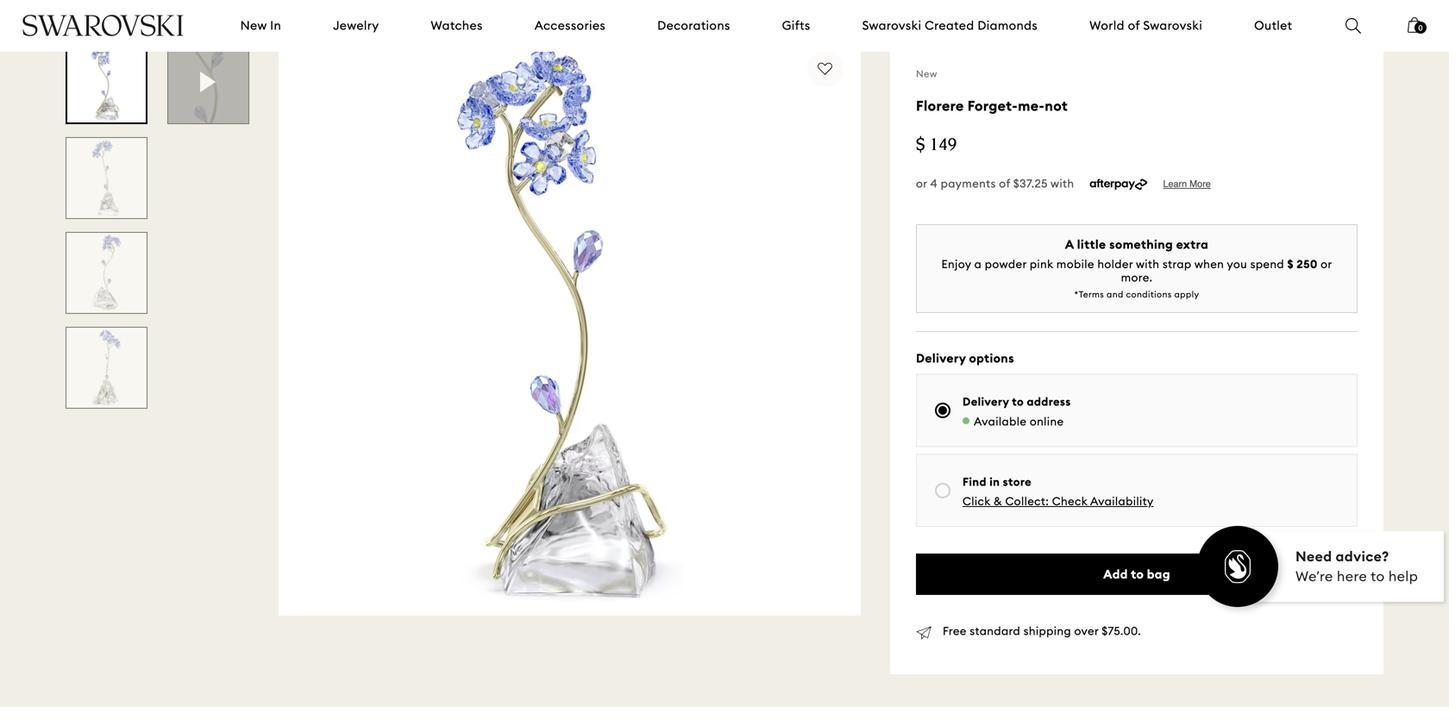 Task type: vqa. For each thing, say whether or not it's contained in the screenshot.
*Terms And Conditions Apply link
no



Task type: describe. For each thing, give the bounding box(es) containing it.
or for or 4 payments of $37.25 with
[[916, 176, 928, 190]]

when
[[1195, 257, 1224, 271]]

bag
[[1147, 567, 1171, 582]]

new for new in
[[240, 18, 267, 33]]

0
[[1419, 23, 1423, 32]]

forget-
[[968, 97, 1018, 115]]

shipping
[[1024, 624, 1072, 639]]

florere forget-me-not
[[916, 97, 1068, 115]]

shipping image
[[916, 626, 932, 640]]

or more.
[[1121, 257, 1333, 285]]

find
[[963, 475, 987, 489]]

delivery for delivery options
[[916, 351, 966, 366]]

conditions
[[1126, 289, 1172, 300]]

$
[[1288, 257, 1294, 271]]

delivery to address
[[963, 395, 1071, 409]]

1 swarovski from the left
[[862, 18, 922, 33]]

apply
[[1175, 289, 1200, 300]]

2 swarovski from the left
[[1143, 18, 1203, 33]]

check
[[1052, 494, 1088, 509]]

decorations
[[658, 18, 730, 33]]

available image
[[963, 417, 970, 424]]

diamonds
[[978, 18, 1038, 33]]

gifts link
[[782, 17, 811, 34]]

you
[[1227, 257, 1248, 271]]

in
[[990, 475, 1000, 489]]

created
[[925, 18, 975, 33]]

5 of 5 group
[[167, 42, 249, 124]]

jewelry
[[333, 18, 379, 33]]

strap
[[1163, 257, 1192, 271]]

$75.00.
[[1102, 624, 1141, 639]]

live chat icon, click to open the live chat pane. image
[[1195, 524, 1449, 617]]

add to bag button
[[916, 554, 1358, 595]]

delivery for delivery to address
[[963, 395, 1009, 409]]

options
[[969, 351, 1015, 366]]

and
[[1107, 289, 1124, 300]]

spend
[[1251, 257, 1285, 271]]

*terms and conditions apply
[[1075, 289, 1200, 300]]

cart-mobile image image
[[1408, 17, 1422, 33]]

$37.25
[[1014, 176, 1048, 190]]

4
[[931, 176, 938, 190]]

available online
[[974, 414, 1064, 429]]

1 vertical spatial of
[[999, 176, 1011, 190]]

in
[[270, 18, 281, 33]]

mobile
[[1057, 257, 1095, 271]]

250
[[1297, 257, 1318, 271]]

a
[[1065, 237, 1074, 252]]

something
[[1110, 237, 1173, 252]]

world of swarovski link
[[1090, 17, 1203, 34]]

to for add
[[1131, 567, 1144, 582]]

availability
[[1091, 494, 1154, 509]]

swarovski image
[[22, 14, 185, 36]]

*terms
[[1075, 289, 1105, 300]]

more.
[[1121, 271, 1153, 285]]

outlet link
[[1255, 17, 1293, 34]]



Task type: locate. For each thing, give the bounding box(es) containing it.
or inside or more.
[[1321, 257, 1333, 271]]

not
[[1045, 97, 1068, 115]]

world of swarovski
[[1090, 18, 1203, 33]]

swarovski created diamonds
[[862, 18, 1038, 33]]

watches link
[[431, 17, 483, 34]]

jewelry link
[[333, 17, 379, 34]]

1 horizontal spatial of
[[1128, 18, 1140, 33]]

new inside 'link'
[[240, 18, 267, 33]]

watches
[[431, 18, 483, 33]]

None radio
[[935, 483, 951, 499]]

swarovski
[[862, 18, 922, 33], [1143, 18, 1203, 33]]

0 vertical spatial to
[[1012, 395, 1024, 409]]

extra
[[1176, 237, 1209, 252]]

of right 'world'
[[1128, 18, 1140, 33]]

to left bag
[[1131, 567, 1144, 582]]

0 horizontal spatial new
[[240, 18, 267, 33]]

0 horizontal spatial to
[[1012, 395, 1024, 409]]

pink
[[1030, 257, 1054, 271]]

delivery left options
[[916, 351, 966, 366]]

to for delivery
[[1012, 395, 1024, 409]]

1 vertical spatial with
[[1136, 257, 1160, 271]]

with down something
[[1136, 257, 1160, 271]]

1 vertical spatial new
[[916, 68, 937, 80]]

store
[[1003, 475, 1032, 489]]

florere forget-me-not - swarovski, 5666971 image
[[279, 34, 861, 616], [66, 42, 148, 124], [167, 42, 249, 124], [66, 137, 148, 219], [66, 232, 148, 314], [66, 327, 148, 409]]

swarovski left created
[[862, 18, 922, 33]]

$ 149
[[916, 137, 957, 155]]

wishlist icon image
[[818, 62, 833, 76]]

0 horizontal spatial of
[[999, 176, 1011, 190]]

world
[[1090, 18, 1125, 33]]

delivery up the available at bottom right
[[963, 395, 1009, 409]]

click
[[963, 494, 991, 509]]

gifts
[[782, 18, 811, 33]]

0 horizontal spatial swarovski
[[862, 18, 922, 33]]

delivery
[[916, 351, 966, 366], [963, 395, 1009, 409]]

holder
[[1098, 257, 1133, 271]]

or right 250
[[1321, 257, 1333, 271]]

powder
[[985, 257, 1027, 271]]

with right $37.25
[[1051, 176, 1074, 190]]

&
[[994, 494, 1002, 509]]

to inside button
[[1131, 567, 1144, 582]]

enjoy a powder pink mobile holder with strap when you spend $ 250
[[942, 257, 1318, 271]]

0 vertical spatial delivery
[[916, 351, 966, 366]]

0 vertical spatial or
[[916, 176, 928, 190]]

accessories link
[[535, 17, 606, 34]]

0 horizontal spatial with
[[1051, 176, 1074, 190]]

None radio
[[935, 403, 951, 419]]

outlet
[[1255, 18, 1293, 33]]

to up available online
[[1012, 395, 1024, 409]]

1 horizontal spatial swarovski
[[1143, 18, 1203, 33]]

1 horizontal spatial with
[[1136, 257, 1160, 271]]

me-
[[1018, 97, 1045, 115]]

0 vertical spatial of
[[1128, 18, 1140, 33]]

collect:
[[1006, 494, 1049, 509]]

or for or more.
[[1321, 257, 1333, 271]]

1 horizontal spatial to
[[1131, 567, 1144, 582]]

or 4 payments of $37.25 with
[[916, 176, 1078, 190]]

a little something extra
[[1065, 237, 1209, 252]]

0 vertical spatial with
[[1051, 176, 1074, 190]]

florere
[[916, 97, 964, 115]]

standard
[[970, 624, 1021, 639]]

a
[[975, 257, 982, 271]]

1 vertical spatial to
[[1131, 567, 1144, 582]]

little
[[1077, 237, 1107, 252]]

free
[[943, 624, 967, 639]]

online
[[1030, 414, 1064, 429]]

swarovski right 'world'
[[1143, 18, 1203, 33]]

add
[[1104, 567, 1128, 582]]

decorations link
[[658, 17, 730, 34]]

enjoy
[[942, 257, 972, 271]]

delivery options
[[916, 351, 1015, 366]]

new in link
[[240, 17, 281, 34]]

find in store click & collect: check availability
[[963, 475, 1154, 509]]

new
[[240, 18, 267, 33], [916, 68, 937, 80]]

of
[[1128, 18, 1140, 33], [999, 176, 1011, 190]]

address
[[1027, 395, 1071, 409]]

add to bag
[[1104, 567, 1171, 582]]

available
[[974, 414, 1027, 429]]

1 horizontal spatial or
[[1321, 257, 1333, 271]]

payments
[[941, 176, 996, 190]]

click & collect: check availability button
[[963, 494, 1154, 509]]

new in
[[240, 18, 281, 33]]

to
[[1012, 395, 1024, 409], [1131, 567, 1144, 582]]

accessories
[[535, 18, 606, 33]]

1 horizontal spatial new
[[916, 68, 937, 80]]

0 vertical spatial new
[[240, 18, 267, 33]]

1 vertical spatial or
[[1321, 257, 1333, 271]]

free standard shipping over $75.00.
[[943, 624, 1141, 639]]

new up florere
[[916, 68, 937, 80]]

over
[[1075, 624, 1099, 639]]

search image image
[[1346, 18, 1361, 34]]

or left the 4
[[916, 176, 928, 190]]

with
[[1051, 176, 1074, 190], [1136, 257, 1160, 271]]

1 vertical spatial delivery
[[963, 395, 1009, 409]]

new for new
[[916, 68, 937, 80]]

swarovski created diamonds link
[[862, 17, 1038, 34]]

0 link
[[1408, 16, 1427, 45]]

new left "in" on the top of page
[[240, 18, 267, 33]]

of left $37.25
[[999, 176, 1011, 190]]

or
[[916, 176, 928, 190], [1321, 257, 1333, 271]]

0 horizontal spatial or
[[916, 176, 928, 190]]



